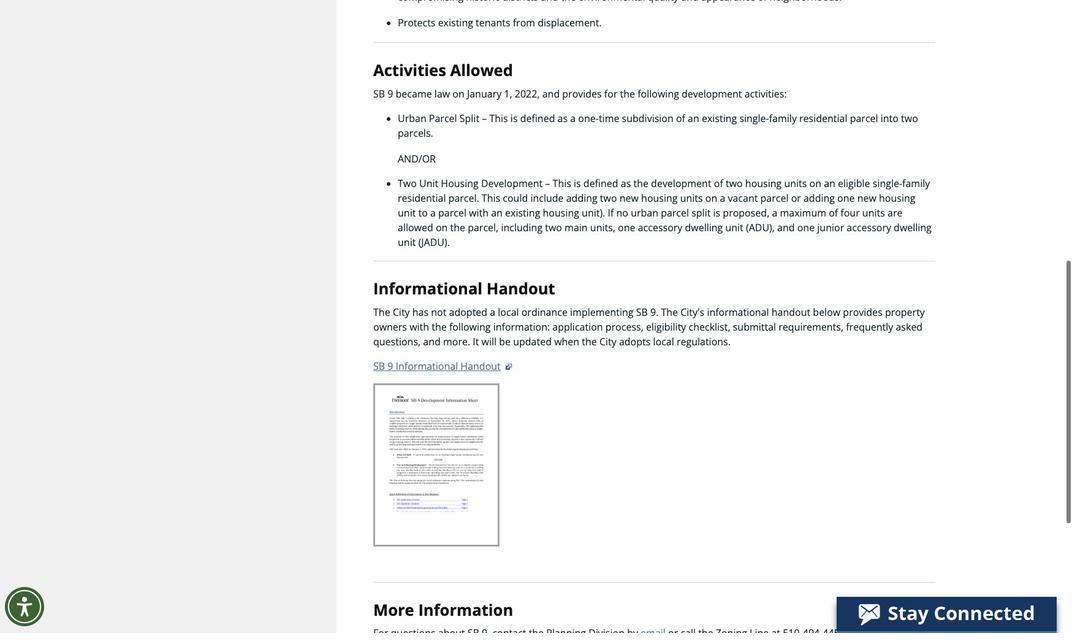 Task type: describe. For each thing, give the bounding box(es) containing it.
two left main
[[546, 212, 563, 225]]

city's
[[681, 296, 705, 310]]

1 vertical spatial informational
[[396, 350, 458, 364]]

owners
[[374, 311, 407, 324]]

unit
[[420, 168, 439, 181]]

housing up urban
[[642, 182, 678, 196]]

–
[[546, 168, 551, 181]]

defined inside two unit housing development – this is defined as the development of two housing units on an eligible single-family residential parcel. this could include adding two new housing units on a vacant parcel or adding one new housing unit to a parcel with an existing housing unit). if no urban parcel split is proposed, a maximum of four units are allowed on the parcel, including two main units, one accessory dwelling unit (adu), and one junior accessory dwelling unit (jadu).
[[584, 168, 619, 181]]

for questions about sb 9, contact the planning division by email or call the zoning line at 510-494-4455.
[[374, 617, 849, 631]]

at
[[772, 617, 781, 631]]

became
[[396, 78, 432, 91]]

call
[[681, 617, 696, 631]]

split – this
[[460, 103, 508, 116]]

protects
[[398, 7, 436, 20]]

existing inside two unit housing development – this is defined as the development of two housing units on an eligible single-family residential parcel. this could include adding two new housing units on a vacant parcel or adding one new housing unit to a parcel with an existing housing unit). if no urban parcel split is proposed, a maximum of four units are allowed on the parcel, including two main units, one accessory dwelling unit (adu), and one junior accessory dwelling unit (jadu).
[[506, 197, 541, 210]]

an inside urban parcel split – this is defined as a one-time subdivision of an existing single-family residential parcel into two parcels.
[[688, 103, 700, 116]]

line
[[750, 617, 769, 631]]

no
[[617, 197, 629, 210]]

2 accessory from the left
[[847, 212, 892, 225]]

parcel left split
[[661, 197, 690, 210]]

defined inside urban parcel split – this is defined as a one-time subdivision of an existing single-family residential parcel into two parcels.
[[521, 103, 555, 116]]

2 dwelling from the left
[[895, 212, 932, 225]]

2 vertical spatial unit
[[398, 226, 416, 240]]

with inside informational handout the city has not adopted a local ordinance implementing sb 9. the city's informational handout below provides property owners with the following information: application process, eligibility checklist, submittal requirements, frequently asked questions, and more. it will be updated when the city adopts local regulations.
[[410, 311, 429, 324]]

property
[[886, 296, 926, 310]]

the down application
[[582, 326, 597, 339]]

vacant
[[728, 182, 759, 196]]

0 horizontal spatial city
[[393, 296, 410, 310]]

stay connected image
[[837, 597, 1056, 631]]

tenants
[[476, 7, 511, 20]]

include
[[531, 182, 564, 196]]

or inside two unit housing development – this is defined as the development of two housing units on an eligible single-family residential parcel. this could include adding two new housing units on a vacant parcel or adding one new housing unit to a parcel with an existing housing unit). if no urban parcel split is proposed, a maximum of four units are allowed on the parcel, including two main units, one accessory dwelling unit (adu), and one junior accessory dwelling unit (jadu).
[[792, 182, 802, 196]]

sb 9 informational handout link
[[374, 350, 513, 364]]

1 new from the left
[[620, 182, 639, 196]]

development
[[482, 168, 543, 181]]

family inside urban parcel split – this is defined as a one-time subdivision of an existing single-family residential parcel into two parcels.
[[770, 103, 797, 116]]

junior
[[818, 212, 845, 225]]

to
[[419, 197, 428, 210]]

1 dwelling from the left
[[686, 212, 723, 225]]

email
[[641, 617, 666, 631]]

0 horizontal spatial provides
[[563, 78, 602, 91]]

questions
[[391, 617, 436, 631]]

housing up are
[[880, 182, 916, 196]]

1 horizontal spatial and
[[543, 78, 560, 91]]

process,
[[606, 311, 644, 324]]

eligibility
[[647, 311, 687, 324]]

updated
[[514, 326, 552, 339]]

email link
[[641, 617, 666, 631]]

about
[[438, 617, 465, 631]]

following inside informational handout the city has not adopted a local ordinance implementing sb 9. the city's informational handout below provides property owners with the following information: application process, eligibility checklist, submittal requirements, frequently asked questions, and more. it will be updated when the city adopts local regulations.
[[450, 311, 491, 324]]

more information
[[374, 590, 514, 612]]

sb 9 informational handout
[[374, 350, 501, 364]]

below
[[814, 296, 841, 310]]

2 horizontal spatial units
[[863, 197, 886, 210]]

1 adding from the left
[[567, 182, 598, 196]]

and inside informational handout the city has not adopted a local ordinance implementing sb 9. the city's informational handout below provides property owners with the following information: application process, eligibility checklist, submittal requirements, frequently asked questions, and more. it will be updated when the city adopts local regulations.
[[423, 326, 441, 339]]

january
[[467, 78, 502, 91]]

parcel
[[429, 103, 457, 116]]

has
[[413, 296, 429, 310]]

activities
[[374, 51, 447, 72]]

two unit housing development – this is defined as the development of two housing units on an eligible single-family residential parcel. this could include adding two new housing units on a vacant parcel or adding one new housing unit to a parcel with an existing housing unit). if no urban parcel split is proposed, a maximum of four units are allowed on the parcel, including two main units, one accessory dwelling unit (adu), and one junior accessory dwelling unit (jadu).
[[398, 168, 932, 240]]

0 horizontal spatial an
[[492, 197, 503, 210]]

unit).
[[582, 197, 606, 210]]

1 vertical spatial is
[[574, 168, 581, 181]]

single- inside urban parcel split – this is defined as a one-time subdivision of an existing single-family residential parcel into two parcels.
[[740, 103, 770, 116]]

as inside urban parcel split – this is defined as a one-time subdivision of an existing single-family residential parcel into two parcels.
[[558, 103, 568, 116]]

planning
[[547, 617, 587, 631]]

units,
[[591, 212, 616, 225]]

0 horizontal spatial or
[[669, 617, 679, 631]]

2 vertical spatial of
[[830, 197, 839, 210]]

by
[[628, 617, 639, 631]]

a right "to"
[[431, 197, 436, 210]]

split
[[692, 197, 711, 210]]

parcels.
[[398, 117, 434, 131]]

application
[[553, 311, 603, 324]]

informational
[[708, 296, 770, 310]]

development inside two unit housing development – this is defined as the development of two housing units on an eligible single-family residential parcel. this could include adding two new housing units on a vacant parcel or adding one new housing unit to a parcel with an existing housing unit). if no urban parcel split is proposed, a maximum of four units are allowed on the parcel, including two main units, one accessory dwelling unit (adu), and one junior accessory dwelling unit (jadu).
[[652, 168, 712, 181]]

implementing
[[571, 296, 634, 310]]

maximum
[[781, 197, 827, 210]]

sb inside informational handout the city has not adopted a local ordinance implementing sb 9. the city's informational handout below provides property owners with the following information: application process, eligibility checklist, submittal requirements, frequently asked questions, and more. it will be updated when the city adopts local regulations.
[[637, 296, 648, 310]]

510-
[[784, 617, 804, 631]]

the right contact
[[529, 617, 544, 631]]

submittal
[[734, 311, 777, 324]]

adopts
[[620, 326, 651, 339]]

two inside urban parcel split – this is defined as a one-time subdivision of an existing single-family residential parcel into two parcels.
[[902, 103, 919, 116]]

a inside urban parcel split – this is defined as a one-time subdivision of an existing single-family residential parcel into two parcels.
[[571, 103, 576, 116]]

the left parcel,
[[451, 212, 466, 225]]

informational inside informational handout the city has not adopted a local ordinance implementing sb 9. the city's informational handout below provides property owners with the following information: application process, eligibility checklist, submittal requirements, frequently asked questions, and more. it will be updated when the city adopts local regulations.
[[374, 269, 483, 290]]

with inside two unit housing development – this is defined as the development of two housing units on an eligible single-family residential parcel. this could include adding two new housing units on a vacant parcel or adding one new housing unit to a parcel with an existing housing unit). if no urban parcel split is proposed, a maximum of four units are allowed on the parcel, including two main units, one accessory dwelling unit (adu), and one junior accessory dwelling unit (jadu).
[[469, 197, 489, 210]]

information
[[419, 590, 514, 612]]

(jadu).
[[419, 226, 450, 240]]

1,
[[504, 78, 513, 91]]

two
[[398, 168, 417, 181]]

on right law
[[453, 78, 465, 91]]

1 the from the left
[[374, 296, 391, 310]]

handout
[[772, 296, 811, 310]]

regulations.
[[677, 326, 731, 339]]

activities allowed
[[374, 51, 513, 72]]

0 vertical spatial existing
[[438, 7, 474, 20]]

for
[[605, 78, 618, 91]]

a up (adu),
[[773, 197, 778, 210]]

a inside informational handout the city has not adopted a local ordinance implementing sb 9. the city's informational handout below provides property owners with the following information: application process, eligibility checklist, submittal requirements, frequently asked questions, and more. it will be updated when the city adopts local regulations.
[[490, 296, 496, 310]]

contact
[[493, 617, 527, 631]]

1 horizontal spatial following
[[638, 78, 680, 91]]

requirements,
[[779, 311, 844, 324]]

sb down questions, at the left bottom of page
[[374, 350, 385, 364]]

parcel.
[[449, 182, 480, 196]]

on up maximum
[[810, 168, 822, 181]]

time
[[599, 103, 620, 116]]

division
[[589, 617, 625, 631]]

sb left became
[[374, 78, 385, 91]]

0 vertical spatial unit
[[398, 197, 416, 210]]

four
[[841, 197, 861, 210]]



Task type: vqa. For each thing, say whether or not it's contained in the screenshot.
text box
no



Task type: locate. For each thing, give the bounding box(es) containing it.
9 for informational
[[388, 350, 394, 364]]

parcel inside urban parcel split – this is defined as a one-time subdivision of an existing single-family residential parcel into two parcels.
[[851, 103, 879, 116]]

0 horizontal spatial and
[[423, 326, 441, 339]]

0 vertical spatial an
[[688, 103, 700, 116]]

1 horizontal spatial of
[[715, 168, 724, 181]]

family up are
[[903, 168, 931, 181]]

1 horizontal spatial defined
[[584, 168, 619, 181]]

parcel down parcel.
[[439, 197, 467, 210]]

dwelling down split
[[686, 212, 723, 225]]

family down activities:
[[770, 103, 797, 116]]

1 horizontal spatial adding
[[804, 182, 836, 196]]

parcel,
[[468, 212, 499, 225]]

two up "if"
[[601, 182, 618, 196]]

and inside two unit housing development – this is defined as the development of two housing units on an eligible single-family residential parcel. this could include adding two new housing units on a vacant parcel or adding one new housing unit to a parcel with an existing housing unit). if no urban parcel split is proposed, a maximum of four units are allowed on the parcel, including two main units, one accessory dwelling unit (adu), and one junior accessory dwelling unit (jadu).
[[778, 212, 795, 225]]

new down eligible
[[858, 182, 877, 196]]

zoning
[[716, 617, 748, 631]]

development up split
[[652, 168, 712, 181]]

0 vertical spatial informational
[[374, 269, 483, 290]]

1 horizontal spatial with
[[469, 197, 489, 210]]

and left 'more.'
[[423, 326, 441, 339]]

1 vertical spatial and
[[778, 212, 795, 225]]

2 vertical spatial and
[[423, 326, 441, 339]]

as inside two unit housing development – this is defined as the development of two housing units on an eligible single-family residential parcel. this could include adding two new housing units on a vacant parcel or adding one new housing unit to a parcel with an existing housing unit). if no urban parcel split is proposed, a maximum of four units are allowed on the parcel, including two main units, one accessory dwelling unit (adu), and one junior accessory dwelling unit (jadu).
[[621, 168, 631, 181]]

unit down the allowed
[[398, 226, 416, 240]]

a left 'vacant'
[[720, 182, 726, 196]]

one
[[838, 182, 856, 196], [618, 212, 636, 225], [798, 212, 815, 225]]

sb 9 became law on january 1, 2022, and provides for the following development activities:
[[374, 78, 787, 91]]

(adu),
[[747, 212, 775, 225]]

1 horizontal spatial the
[[662, 296, 679, 310]]

units up maximum
[[785, 168, 808, 181]]

2 horizontal spatial one
[[838, 182, 856, 196]]

family inside two unit housing development – this is defined as the development of two housing units on an eligible single-family residential parcel. this could include adding two new housing units on a vacant parcel or adding one new housing unit to a parcel with an existing housing unit). if no urban parcel split is proposed, a maximum of four units are allowed on the parcel, including two main units, one accessory dwelling unit (adu), and one junior accessory dwelling unit (jadu).
[[903, 168, 931, 181]]

allowed
[[398, 212, 434, 225]]

1 horizontal spatial dwelling
[[895, 212, 932, 225]]

0 horizontal spatial one
[[618, 212, 636, 225]]

0 vertical spatial provides
[[563, 78, 602, 91]]

0 vertical spatial and
[[543, 78, 560, 91]]

or up maximum
[[792, 182, 802, 196]]

adding up the unit).
[[567, 182, 598, 196]]

single- down activities:
[[740, 103, 770, 116]]

and right 2022,
[[543, 78, 560, 91]]

protects existing tenants from displacement.
[[398, 7, 602, 20]]

subdivision
[[622, 103, 674, 116]]

2 adding from the left
[[804, 182, 836, 196]]

two up 'vacant'
[[726, 168, 743, 181]]

this left could
[[482, 182, 501, 196]]

the right for
[[621, 78, 636, 91]]

0 vertical spatial of
[[677, 103, 686, 116]]

could
[[503, 182, 528, 196]]

urban
[[631, 197, 659, 210]]

1 vertical spatial development
[[652, 168, 712, 181]]

family
[[770, 103, 797, 116], [903, 168, 931, 181]]

defined up the unit).
[[584, 168, 619, 181]]

residential inside urban parcel split – this is defined as a one-time subdivision of an existing single-family residential parcel into two parcels.
[[800, 103, 848, 116]]

0 vertical spatial 9
[[388, 78, 394, 91]]

dwelling
[[686, 212, 723, 225], [895, 212, 932, 225]]

unit down proposed,
[[726, 212, 744, 225]]

2 horizontal spatial existing
[[702, 103, 738, 116]]

0 horizontal spatial as
[[558, 103, 568, 116]]

sb
[[374, 78, 385, 91], [637, 296, 648, 310], [374, 350, 385, 364], [468, 617, 480, 631]]

1 horizontal spatial new
[[858, 182, 877, 196]]

following
[[638, 78, 680, 91], [450, 311, 491, 324]]

following up subdivision
[[638, 78, 680, 91]]

is right –
[[574, 168, 581, 181]]

accessory
[[638, 212, 683, 225], [847, 212, 892, 225]]

asked
[[897, 311, 923, 324]]

of inside urban parcel split – this is defined as a one-time subdivision of an existing single-family residential parcel into two parcels.
[[677, 103, 686, 116]]

1 horizontal spatial family
[[903, 168, 931, 181]]

0 vertical spatial development
[[682, 78, 743, 91]]

accessory down four
[[847, 212, 892, 225]]

2 9 from the top
[[388, 350, 394, 364]]

housing
[[441, 168, 479, 181]]

a right adopted
[[490, 296, 496, 310]]

1 vertical spatial units
[[681, 182, 703, 196]]

be
[[500, 326, 511, 339]]

1 horizontal spatial accessory
[[847, 212, 892, 225]]

urban
[[398, 103, 427, 116]]

for
[[374, 617, 389, 631]]

from
[[513, 7, 536, 20]]

provides up frequently
[[844, 296, 883, 310]]

city up owners
[[393, 296, 410, 310]]

0 vertical spatial or
[[792, 182, 802, 196]]

of right subdivision
[[677, 103, 686, 116]]

ordinance
[[522, 296, 568, 310]]

the right '9.'
[[662, 296, 679, 310]]

provides inside informational handout the city has not adopted a local ordinance implementing sb 9. the city's informational handout below provides property owners with the following information: application process, eligibility checklist, submittal requirements, frequently asked questions, and more. it will be updated when the city adopts local regulations.
[[844, 296, 883, 310]]

1 horizontal spatial single-
[[873, 168, 903, 181]]

single- inside two unit housing development – this is defined as the development of two housing units on an eligible single-family residential parcel. this could include adding two new housing units on a vacant parcel or adding one new housing unit to a parcel with an existing housing unit). if no urban parcel split is proposed, a maximum of four units are allowed on the parcel, including two main units, one accessory dwelling unit (adu), and one junior accessory dwelling unit (jadu).
[[873, 168, 903, 181]]

and down maximum
[[778, 212, 795, 225]]

0 vertical spatial city
[[393, 296, 410, 310]]

0 vertical spatial single-
[[740, 103, 770, 116]]

proposed,
[[724, 197, 770, 210]]

a left one-
[[571, 103, 576, 116]]

is
[[511, 103, 518, 116], [574, 168, 581, 181], [714, 197, 721, 210]]

the right "call"
[[699, 617, 714, 631]]

0 horizontal spatial single-
[[740, 103, 770, 116]]

0 horizontal spatial of
[[677, 103, 686, 116]]

0 horizontal spatial following
[[450, 311, 491, 324]]

eligible
[[839, 168, 871, 181]]

parcel
[[851, 103, 879, 116], [761, 182, 789, 196], [439, 197, 467, 210], [661, 197, 690, 210]]

1 horizontal spatial provides
[[844, 296, 883, 310]]

2 horizontal spatial is
[[714, 197, 721, 210]]

an left eligible
[[825, 168, 836, 181]]

1 vertical spatial 9
[[388, 350, 394, 364]]

1 horizontal spatial or
[[792, 182, 802, 196]]

is right split
[[714, 197, 721, 210]]

following down adopted
[[450, 311, 491, 324]]

sb left 9,
[[468, 617, 480, 631]]

0 horizontal spatial defined
[[521, 103, 555, 116]]

of up junior
[[830, 197, 839, 210]]

the down not
[[432, 311, 447, 324]]

with up parcel,
[[469, 197, 489, 210]]

2 vertical spatial is
[[714, 197, 721, 210]]

1 vertical spatial with
[[410, 311, 429, 324]]

sb left '9.'
[[637, 296, 648, 310]]

1 vertical spatial as
[[621, 168, 631, 181]]

0 horizontal spatial accessory
[[638, 212, 683, 225]]

the up urban
[[634, 168, 649, 181]]

0 horizontal spatial with
[[410, 311, 429, 324]]

frequently
[[847, 311, 894, 324]]

new up the no
[[620, 182, 639, 196]]

more.
[[444, 326, 471, 339]]

and
[[543, 78, 560, 91], [778, 212, 795, 225], [423, 326, 441, 339]]

2022,
[[515, 78, 540, 91]]

adopted
[[449, 296, 488, 310]]

and/or
[[398, 143, 436, 156]]

residential inside two unit housing development – this is defined as the development of two housing units on an eligible single-family residential parcel. this could include adding two new housing units on a vacant parcel or adding one new housing unit to a parcel with an existing housing unit). if no urban parcel split is proposed, a maximum of four units are allowed on the parcel, including two main units, one accessory dwelling unit (adu), and one junior accessory dwelling unit (jadu).
[[398, 182, 446, 196]]

or left "call"
[[669, 617, 679, 631]]

0 horizontal spatial residential
[[398, 182, 446, 196]]

an right subdivision
[[688, 103, 700, 116]]

will
[[482, 326, 497, 339]]

including
[[501, 212, 543, 225]]

1 vertical spatial single-
[[873, 168, 903, 181]]

as up the no
[[621, 168, 631, 181]]

single-
[[740, 103, 770, 116], [873, 168, 903, 181]]

0 vertical spatial as
[[558, 103, 568, 116]]

0 horizontal spatial family
[[770, 103, 797, 116]]

two
[[902, 103, 919, 116], [726, 168, 743, 181], [601, 182, 618, 196], [546, 212, 563, 225]]

1 horizontal spatial residential
[[800, 103, 848, 116]]

defined down 2022,
[[521, 103, 555, 116]]

handout down it
[[461, 350, 501, 364]]

into
[[881, 103, 899, 116]]

1 vertical spatial this
[[482, 182, 501, 196]]

2 horizontal spatial and
[[778, 212, 795, 225]]

0 vertical spatial local
[[498, 296, 519, 310]]

one down the no
[[618, 212, 636, 225]]

development left activities:
[[682, 78, 743, 91]]

main
[[565, 212, 588, 225]]

more
[[374, 590, 415, 612]]

9 down questions, at the left bottom of page
[[388, 350, 394, 364]]

1 horizontal spatial local
[[654, 326, 675, 339]]

0 vertical spatial family
[[770, 103, 797, 116]]

units left are
[[863, 197, 886, 210]]

2 horizontal spatial an
[[825, 168, 836, 181]]

1 horizontal spatial an
[[688, 103, 700, 116]]

informational up "has"
[[374, 269, 483, 290]]

1 9 from the top
[[388, 78, 394, 91]]

0 horizontal spatial this
[[482, 182, 501, 196]]

one down maximum
[[798, 212, 815, 225]]

494-
[[804, 617, 824, 631]]

0 horizontal spatial adding
[[567, 182, 598, 196]]

adding
[[567, 182, 598, 196], [804, 182, 836, 196]]

0 vertical spatial residential
[[800, 103, 848, 116]]

this right –
[[553, 168, 572, 181]]

handout inside informational handout the city has not adopted a local ordinance implementing sb 9. the city's informational handout below provides property owners with the following information: application process, eligibility checklist, submittal requirements, frequently asked questions, and more. it will be updated when the city adopts local regulations.
[[487, 269, 556, 290]]

checklist,
[[689, 311, 731, 324]]

informational down 'more.'
[[396, 350, 458, 364]]

handout up ordinance
[[487, 269, 556, 290]]

2 vertical spatial units
[[863, 197, 886, 210]]

1 accessory from the left
[[638, 212, 683, 225]]

1 vertical spatial family
[[903, 168, 931, 181]]

not
[[431, 296, 447, 310]]

development
[[682, 78, 743, 91], [652, 168, 712, 181]]

1 vertical spatial handout
[[461, 350, 501, 364]]

0 vertical spatial units
[[785, 168, 808, 181]]

single- up are
[[873, 168, 903, 181]]

two right into
[[902, 103, 919, 116]]

displacement.
[[538, 7, 602, 20]]

9 for became
[[388, 78, 394, 91]]

0 horizontal spatial the
[[374, 296, 391, 310]]

informational
[[374, 269, 483, 290], [396, 350, 458, 364]]

0 horizontal spatial is
[[511, 103, 518, 116]]

1 vertical spatial following
[[450, 311, 491, 324]]

on up split
[[706, 182, 718, 196]]

1 horizontal spatial units
[[785, 168, 808, 181]]

an
[[688, 103, 700, 116], [825, 168, 836, 181], [492, 197, 503, 210]]

1 horizontal spatial as
[[621, 168, 631, 181]]

0 horizontal spatial existing
[[438, 7, 474, 20]]

local up "information:"
[[498, 296, 519, 310]]

2 new from the left
[[858, 182, 877, 196]]

defined
[[521, 103, 555, 116], [584, 168, 619, 181]]

residential
[[800, 103, 848, 116], [398, 182, 446, 196]]

1 horizontal spatial city
[[600, 326, 617, 339]]

1 vertical spatial an
[[825, 168, 836, 181]]

city down process,
[[600, 326, 617, 339]]

0 vertical spatial following
[[638, 78, 680, 91]]

adding up maximum
[[804, 182, 836, 196]]

2 the from the left
[[662, 296, 679, 310]]

0 vertical spatial this
[[553, 168, 572, 181]]

with down "has"
[[410, 311, 429, 324]]

provides up one-
[[563, 78, 602, 91]]

the up owners
[[374, 296, 391, 310]]

2 vertical spatial existing
[[506, 197, 541, 210]]

0 horizontal spatial units
[[681, 182, 703, 196]]

accessory down urban
[[638, 212, 683, 225]]

1 vertical spatial city
[[600, 326, 617, 339]]

is inside urban parcel split – this is defined as a one-time subdivision of an existing single-family residential parcel into two parcels.
[[511, 103, 518, 116]]

1 vertical spatial of
[[715, 168, 724, 181]]

units
[[785, 168, 808, 181], [681, 182, 703, 196], [863, 197, 886, 210]]

0 vertical spatial handout
[[487, 269, 556, 290]]

on up (jadu).
[[436, 212, 448, 225]]

as left one-
[[558, 103, 568, 116]]

local down eligibility
[[654, 326, 675, 339]]

1 vertical spatial provides
[[844, 296, 883, 310]]

it
[[473, 326, 479, 339]]

existing
[[438, 7, 474, 20], [702, 103, 738, 116], [506, 197, 541, 210]]

0 vertical spatial defined
[[521, 103, 555, 116]]

1 horizontal spatial existing
[[506, 197, 541, 210]]

parcel left into
[[851, 103, 879, 116]]

housing down include
[[543, 197, 580, 210]]

9 left became
[[388, 78, 394, 91]]

allowed
[[451, 51, 513, 72]]

units up split
[[681, 182, 703, 196]]

information:
[[494, 311, 550, 324]]

parcel right 'vacant'
[[761, 182, 789, 196]]

1 horizontal spatial one
[[798, 212, 815, 225]]

9,
[[482, 617, 490, 631]]

is down 1,
[[511, 103, 518, 116]]

1 vertical spatial existing
[[702, 103, 738, 116]]

housing up 'vacant'
[[746, 168, 782, 181]]

urban parcel split – this is defined as a one-time subdivision of an existing single-family residential parcel into two parcels.
[[398, 103, 919, 131]]

1 horizontal spatial is
[[574, 168, 581, 181]]

activities:
[[745, 78, 787, 91]]

housing
[[746, 168, 782, 181], [642, 182, 678, 196], [880, 182, 916, 196], [543, 197, 580, 210]]

law
[[435, 78, 450, 91]]

of
[[677, 103, 686, 116], [715, 168, 724, 181], [830, 197, 839, 210]]

1 vertical spatial local
[[654, 326, 675, 339]]

if
[[608, 197, 614, 210]]

one-
[[579, 103, 599, 116]]

existing inside urban parcel split – this is defined as a one-time subdivision of an existing single-family residential parcel into two parcels.
[[702, 103, 738, 116]]

dwelling down are
[[895, 212, 932, 225]]

1 vertical spatial unit
[[726, 212, 744, 225]]

0 horizontal spatial local
[[498, 296, 519, 310]]

unit left "to"
[[398, 197, 416, 210]]

informational handout the city has not adopted a local ordinance implementing sb 9. the city's informational handout below provides property owners with the following information: application process, eligibility checklist, submittal requirements, frequently asked questions, and more. it will be updated when the city adopts local regulations.
[[374, 269, 926, 339]]

0 horizontal spatial dwelling
[[686, 212, 723, 225]]

2 vertical spatial an
[[492, 197, 503, 210]]

unit
[[398, 197, 416, 210], [726, 212, 744, 225], [398, 226, 416, 240]]

1 horizontal spatial this
[[553, 168, 572, 181]]

4455.
[[824, 617, 849, 631]]

an up parcel,
[[492, 197, 503, 210]]

of up proposed,
[[715, 168, 724, 181]]

one up four
[[838, 182, 856, 196]]

questions,
[[374, 326, 421, 339]]



